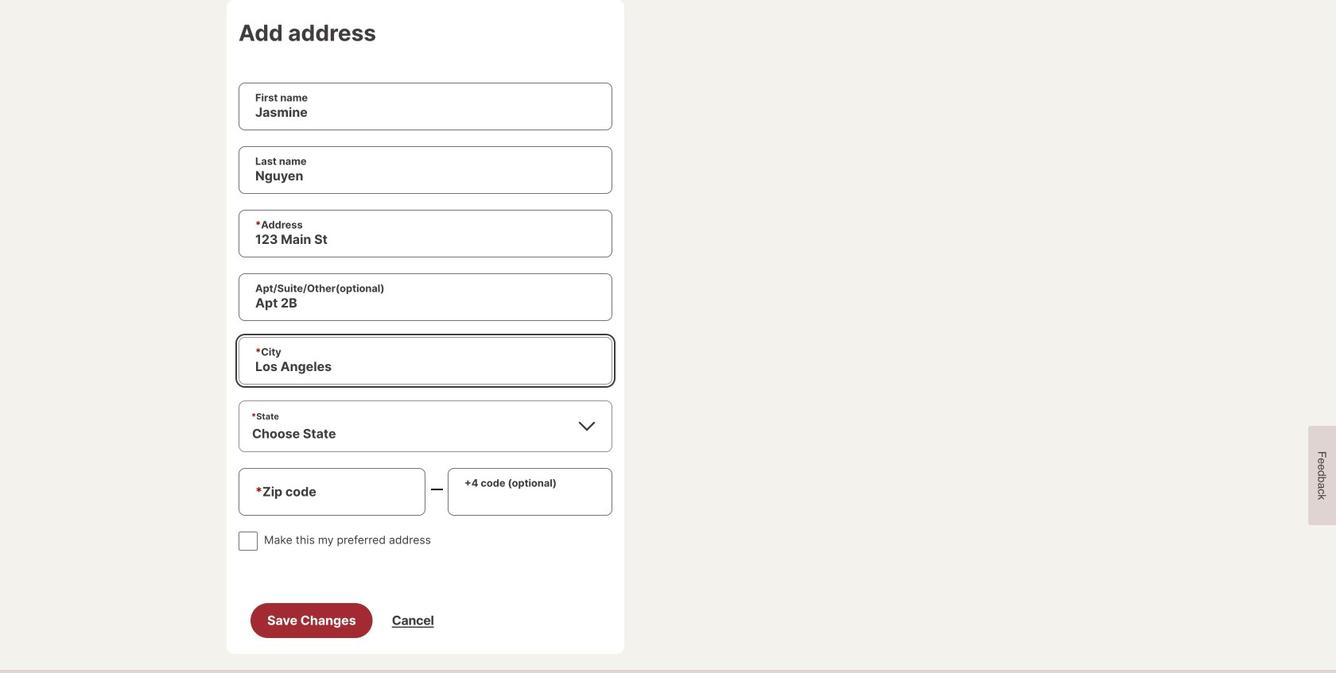 Task type: describe. For each thing, give the bounding box(es) containing it.
Apt/Suite/Other optional text field
[[239, 274, 612, 320]]

Enter a location text field
[[239, 211, 612, 257]]



Task type: vqa. For each thing, say whether or not it's contained in the screenshot.
Apt/Suite/Other optional text box
yes



Task type: locate. For each thing, give the bounding box(es) containing it.
Last name text field
[[239, 147, 612, 193]]

First name text field
[[239, 83, 612, 130]]

None text field
[[449, 469, 612, 515]]

None text field
[[239, 338, 612, 384]]



